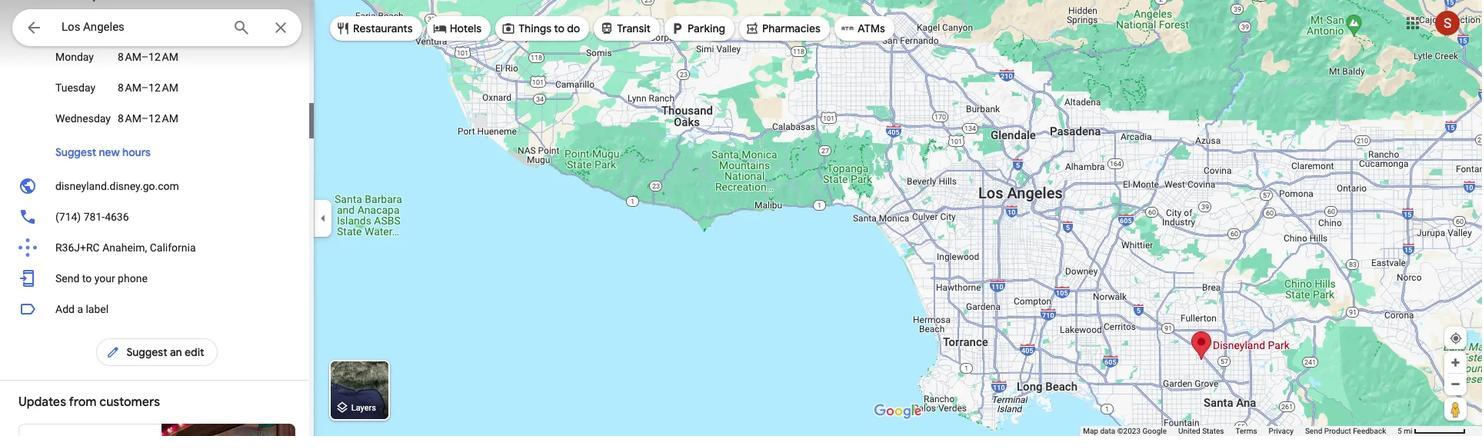 Task type: locate. For each thing, give the bounding box(es) containing it.
pharmacies button
[[739, 10, 830, 47]]

1 horizontal spatial send
[[1306, 427, 1323, 436]]

add a label button
[[0, 294, 314, 324]]

8 am–12 am down  search box
[[118, 50, 178, 63]]

send
[[55, 272, 80, 284], [1306, 427, 1323, 436]]

2 8 am–12 am from the top
[[118, 50, 178, 63]]

edit
[[185, 345, 204, 359]]

1 horizontal spatial to
[[554, 22, 565, 35]]

8 am to 12 am text field down 8 am to 12 am text field
[[117, 41, 267, 72]]

0 vertical spatial send
[[55, 272, 80, 284]]

send inside footer
[[1306, 427, 1323, 436]]

5 mi button
[[1398, 427, 1467, 436]]

send to your phone button
[[0, 263, 314, 294]]

None field
[[62, 18, 220, 36]]

add
[[55, 303, 75, 315]]

pharmacies
[[763, 22, 821, 35]]

restaurants button
[[330, 10, 422, 47]]

1 vertical spatial send
[[1306, 427, 1323, 436]]

transit button
[[594, 10, 660, 47]]

to left your on the bottom left of page
[[82, 272, 92, 284]]

suggest for suggest new hours
[[55, 145, 96, 159]]

0 horizontal spatial to
[[82, 272, 92, 284]]

send up the "add"
[[55, 272, 80, 284]]

2 8 am to 12 am text field from the top
[[117, 72, 267, 103]]

transit
[[617, 22, 651, 35]]

things to do
[[519, 22, 580, 35]]

4 8 am–12 am from the top
[[118, 112, 178, 124]]

to inside button
[[82, 272, 92, 284]]

to
[[554, 22, 565, 35], [82, 272, 92, 284]]

to inside button
[[554, 22, 565, 35]]

send to your phone
[[55, 272, 148, 284]]

1 vertical spatial suggest
[[127, 345, 167, 359]]

states
[[1203, 427, 1225, 436]]

suggest inside "information for disneyland park" region
[[55, 145, 96, 159]]

8 am–12 am inside text box
[[118, 20, 178, 32]]

send for send to your phone
[[55, 272, 80, 284]]

google account: sheryl atherton  
(sheryl.atherton@adept.ai) image
[[1436, 10, 1461, 35]]

your
[[94, 272, 115, 284]]

send left product
[[1306, 427, 1323, 436]]

5 mi
[[1398, 427, 1413, 436]]

1 horizontal spatial suggest
[[127, 345, 167, 359]]

suggest new hours
[[55, 145, 151, 159]]

 button
[[12, 9, 55, 49]]

privacy
[[1269, 427, 1294, 436]]

8 am–12 am up wednesday 8 am–12 am
[[118, 81, 178, 94]]

send product feedback
[[1306, 427, 1387, 436]]

to left do
[[554, 22, 565, 35]]

0 vertical spatial to
[[554, 22, 565, 35]]

8 am to 12 am text field up hours
[[117, 103, 267, 134]]


[[25, 17, 43, 38]]

8 am–12 am up hours
[[118, 112, 178, 124]]

zoom out image
[[1451, 379, 1462, 390]]

(714)
[[55, 211, 81, 223]]

send inside "information for disneyland park" region
[[55, 272, 80, 284]]

things
[[519, 22, 552, 35]]

united states
[[1179, 427, 1225, 436]]

8 am to 12 am text field down 8 am–12 am text box
[[117, 72, 267, 103]]

anaheim,
[[102, 241, 147, 254]]

8 am–12 am down 8 am to 12 am text field
[[118, 20, 178, 32]]

to for things
[[554, 22, 565, 35]]

0 horizontal spatial suggest
[[55, 145, 96, 159]]

suggest an edit button
[[97, 334, 217, 371]]

footer containing map data ©2023 google
[[1084, 426, 1398, 436]]

8 AM to 12 AM text field
[[117, 0, 267, 10]]

1 vertical spatial to
[[82, 272, 92, 284]]

suggest
[[55, 145, 96, 159], [127, 345, 167, 359]]

google
[[1143, 427, 1167, 436]]

suggest an edit image
[[107, 345, 120, 359]]

hotels button
[[427, 10, 491, 47]]

footer inside google maps element
[[1084, 426, 1398, 436]]

label
[[86, 303, 109, 315]]

0 vertical spatial suggest
[[55, 145, 96, 159]]

suggest left 'an'
[[127, 345, 167, 359]]

terms
[[1236, 427, 1258, 436]]

california
[[150, 241, 196, 254]]

 search field
[[12, 9, 302, 49]]

1 8 am to 12 am text field from the top
[[117, 41, 267, 72]]

footer
[[1084, 426, 1398, 436]]

to for send
[[82, 272, 92, 284]]

suggest for suggest an edit
[[127, 345, 167, 359]]

disneyland.disney.go.com
[[55, 180, 179, 192]]

0 horizontal spatial send
[[55, 272, 80, 284]]

8 AM to 12 AM text field
[[117, 41, 267, 72], [117, 72, 267, 103], [117, 103, 267, 134]]

3 8 am–12 am from the top
[[118, 81, 178, 94]]

suggest left new on the top of the page
[[55, 145, 96, 159]]

781-
[[84, 211, 105, 223]]

r36j+rc
[[55, 241, 100, 254]]

8 am–12 am
[[118, 20, 178, 32], [118, 50, 178, 63], [118, 81, 178, 94], [118, 112, 178, 124]]

1 8 am–12 am from the top
[[118, 20, 178, 32]]



Task type: describe. For each thing, give the bounding box(es) containing it.
(714) 781-4636 button
[[0, 201, 314, 232]]

restaurants
[[353, 22, 413, 35]]

sunday
[[55, 20, 91, 32]]

8 am–12 am for sunday
[[118, 20, 178, 32]]

suggest an edit
[[127, 345, 204, 359]]

hours
[[122, 145, 151, 159]]

r36j+rc anaheim, california
[[55, 241, 196, 254]]

terms button
[[1236, 426, 1258, 436]]

disneyland.disney.go.com link
[[0, 171, 314, 201]]

add a label
[[55, 303, 109, 315]]

8 am–12 am for monday
[[118, 50, 178, 63]]

show street view coverage image
[[1445, 398, 1467, 421]]

privacy button
[[1269, 426, 1294, 436]]

monday
[[55, 50, 94, 63]]

8 am to 12 am text field for tuesday
[[117, 72, 267, 103]]

phone
[[118, 272, 148, 284]]

4636
[[105, 211, 129, 223]]

new
[[99, 145, 120, 159]]

map
[[1084, 427, 1099, 436]]

map data ©2023 google
[[1084, 427, 1167, 436]]

wednesday
[[55, 112, 111, 124]]

collapse side panel image
[[315, 210, 332, 227]]

feedback
[[1354, 427, 1387, 436]]

wednesday 8 am–12 am
[[55, 112, 178, 124]]

an
[[170, 345, 182, 359]]

3 8 am to 12 am text field from the top
[[117, 103, 267, 134]]

mi
[[1405, 427, 1413, 436]]

united states button
[[1179, 426, 1225, 436]]

from
[[69, 394, 97, 410]]

google maps element
[[0, 0, 1483, 436]]

updates
[[18, 394, 66, 410]]

hotels
[[450, 22, 482, 35]]

none field inside los angeles field
[[62, 18, 220, 36]]

customers
[[99, 394, 160, 410]]

©2023
[[1118, 427, 1141, 436]]

(714) 781-4636
[[55, 211, 129, 223]]

suggest new hours button
[[40, 134, 166, 171]]

send product feedback button
[[1306, 426, 1387, 436]]

Los Angeles field
[[12, 9, 302, 46]]

5
[[1398, 427, 1403, 436]]

8 am–12 am for tuesday
[[118, 81, 178, 94]]

do
[[567, 22, 580, 35]]

zoom in image
[[1451, 357, 1462, 369]]

united
[[1179, 427, 1201, 436]]

product
[[1325, 427, 1352, 436]]

atms
[[858, 22, 886, 35]]

layers
[[351, 403, 376, 413]]

parking button
[[665, 10, 735, 47]]

information for disneyland park region
[[0, 0, 314, 294]]

show your location image
[[1450, 332, 1464, 346]]

a
[[77, 303, 83, 315]]

r36j+rc anaheim, california button
[[0, 232, 314, 263]]

8 AM to 12 AM text field
[[117, 10, 267, 41]]

things to do button
[[496, 10, 590, 47]]

updates from customers
[[18, 394, 160, 410]]

tuesday
[[55, 81, 95, 94]]

send for send product feedback
[[1306, 427, 1323, 436]]

monday, 8 am to 12 am, copy open hours image
[[275, 50, 289, 64]]

atms button
[[835, 10, 895, 47]]

data
[[1101, 427, 1116, 436]]

8 am to 12 am text field for monday
[[117, 41, 267, 72]]

parking
[[688, 22, 726, 35]]



Task type: vqa. For each thing, say whether or not it's contained in the screenshot.
to inside Button
yes



